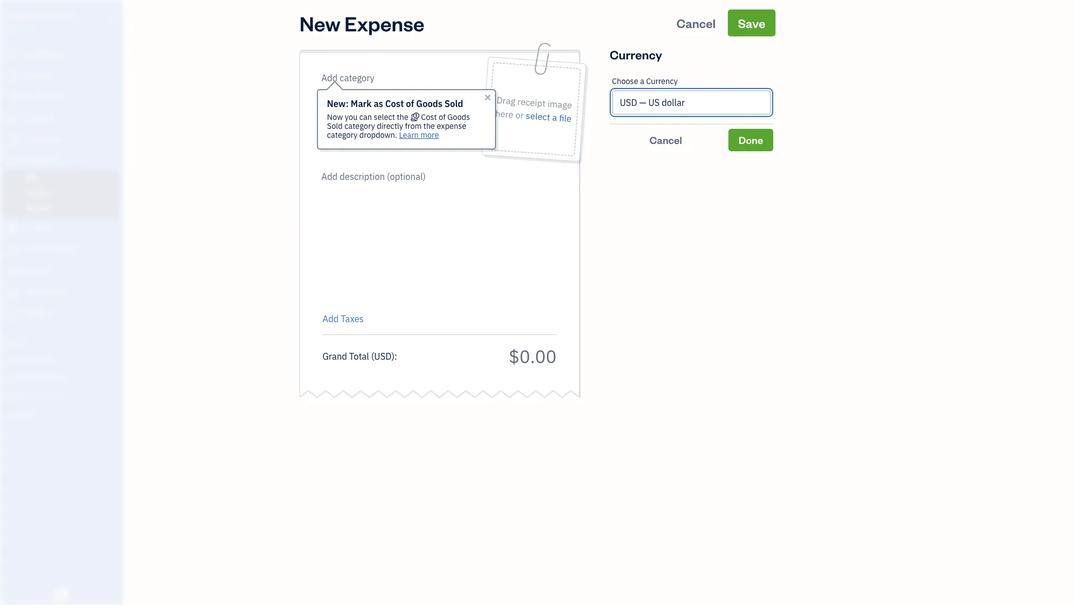 Task type: describe. For each thing, give the bounding box(es) containing it.
(
[[371, 350, 374, 362]]

0 vertical spatial cost
[[385, 98, 404, 110]]

taxes
[[341, 313, 364, 325]]

total
[[349, 350, 369, 362]]

file
[[559, 112, 572, 124]]

new
[[300, 10, 341, 36]]

bank connections image
[[8, 390, 120, 399]]

directly
[[377, 121, 403, 131]]

done
[[739, 133, 764, 146]]

new:
[[327, 98, 349, 110]]

invoice image
[[7, 113, 21, 124]]

gary's
[[9, 10, 35, 22]]

0 horizontal spatial goods
[[416, 98, 443, 110]]

of inside cost of goods sold category directly from the expense category dropdown.
[[439, 112, 446, 122]]

dropdown.
[[360, 130, 397, 140]]

0 vertical spatial of
[[406, 98, 414, 110]]

goods inside cost of goods sold category directly from the expense category dropdown.
[[448, 112, 470, 122]]

Amount (USD) text field
[[509, 344, 557, 368]]

gary's company owner
[[9, 10, 76, 31]]

project image
[[7, 223, 21, 234]]

grand
[[323, 350, 347, 362]]

report image
[[7, 308, 21, 319]]

the inside cost of goods sold category directly from the expense category dropdown.
[[424, 121, 435, 131]]

1 vertical spatial currency
[[646, 76, 678, 86]]

here
[[495, 107, 514, 120]]

or
[[515, 109, 524, 121]]

save
[[738, 15, 766, 31]]

usd
[[374, 350, 392, 362]]

learn more
[[399, 130, 439, 140]]

can
[[360, 112, 372, 122]]

expense
[[437, 121, 467, 131]]

select a file
[[526, 110, 572, 124]]

add taxes button
[[323, 312, 364, 325]]

add
[[323, 313, 339, 325]]

choose a currency element
[[610, 68, 774, 124]]

now you can select the
[[327, 112, 410, 122]]

company
[[37, 10, 76, 22]]

expense image
[[7, 155, 21, 166]]

owner
[[9, 22, 30, 31]]

estimate image
[[7, 91, 21, 103]]

1 vertical spatial cancel button
[[610, 129, 722, 151]]

a for select
[[552, 111, 558, 123]]

new expense
[[300, 10, 425, 36]]

0 vertical spatial sold
[[445, 98, 463, 110]]

a for choose
[[640, 76, 645, 86]]

learn more link
[[399, 130, 439, 140]]

learn
[[399, 130, 419, 140]]



Task type: vqa. For each thing, say whether or not it's contained in the screenshot.
NOW
yes



Task type: locate. For each thing, give the bounding box(es) containing it.
mark
[[351, 98, 372, 110]]

apps image
[[8, 337, 120, 346]]

):
[[392, 350, 397, 362]]

cancel
[[677, 15, 716, 31], [650, 133, 682, 146]]

now
[[327, 112, 343, 122]]

expense
[[345, 10, 425, 36]]

the right from
[[424, 121, 435, 131]]

items and services image
[[8, 373, 120, 381]]

cancel button left save button
[[667, 10, 726, 36]]

currency up choose a currency
[[610, 46, 662, 62]]

cancel button
[[667, 10, 726, 36], [610, 129, 722, 151]]

cancel left save
[[677, 15, 716, 31]]

category
[[345, 121, 375, 131], [327, 130, 358, 140]]

sold up expense
[[445, 98, 463, 110]]

0 vertical spatial cancel button
[[667, 10, 726, 36]]

category down date in mm/dd/yyyy format text field
[[345, 121, 375, 131]]

select inside select a file
[[526, 110, 551, 123]]

1 horizontal spatial a
[[640, 76, 645, 86]]

1 horizontal spatial select
[[526, 110, 551, 123]]

cancel down currency text box
[[650, 133, 682, 146]]

0 horizontal spatial the
[[397, 112, 409, 122]]

close image
[[483, 93, 492, 102]]

dashboard image
[[7, 49, 21, 60]]

0 vertical spatial goods
[[416, 98, 443, 110]]

cost up more
[[421, 112, 437, 122]]

1 vertical spatial a
[[552, 111, 558, 123]]

cost inside cost of goods sold category directly from the expense category dropdown.
[[421, 112, 437, 122]]

1 horizontal spatial the
[[424, 121, 435, 131]]

0 vertical spatial a
[[640, 76, 645, 86]]

of up more
[[439, 112, 446, 122]]

payment image
[[7, 134, 21, 145]]

add taxes
[[323, 313, 364, 325]]

chart image
[[7, 287, 21, 298]]

Description text field
[[317, 170, 551, 304]]

0 horizontal spatial a
[[552, 111, 558, 123]]

grand total ( usd ):
[[323, 350, 397, 362]]

0 vertical spatial currency
[[610, 46, 662, 62]]

receipt
[[517, 95, 546, 109]]

image
[[547, 98, 573, 111]]

from
[[405, 121, 422, 131]]

drag receipt image here or
[[495, 94, 573, 121]]

settings image
[[8, 408, 120, 417]]

cancel button down currency text box
[[610, 129, 722, 151]]

select down "as"
[[374, 112, 395, 122]]

currency up currency text box
[[646, 76, 678, 86]]

cost right "as"
[[385, 98, 404, 110]]

cost of goods sold category directly from the expense category dropdown.
[[327, 112, 470, 140]]

select
[[526, 110, 551, 123], [374, 112, 395, 122]]

0 vertical spatial cancel
[[677, 15, 716, 31]]

0 horizontal spatial cost
[[385, 98, 404, 110]]

a left file
[[552, 111, 558, 123]]

1 vertical spatial goods
[[448, 112, 470, 122]]

select a file button
[[526, 109, 572, 125]]

choose a currency
[[612, 76, 678, 86]]

a
[[640, 76, 645, 86], [552, 111, 558, 123]]

Currency text field
[[613, 91, 770, 114]]

new: mark as cost of goods sold
[[327, 98, 463, 110]]

timer image
[[7, 244, 21, 255]]

category down now on the top left of the page
[[327, 130, 358, 140]]

0 horizontal spatial select
[[374, 112, 395, 122]]

the
[[397, 112, 409, 122], [424, 121, 435, 131]]

main element
[[0, 0, 151, 605]]

select down receipt
[[526, 110, 551, 123]]

as
[[374, 98, 383, 110]]

client image
[[7, 70, 21, 81]]

cost
[[385, 98, 404, 110], [421, 112, 437, 122]]

sold left you
[[327, 121, 343, 131]]

1 vertical spatial sold
[[327, 121, 343, 131]]

0 horizontal spatial of
[[406, 98, 414, 110]]

choose
[[612, 76, 639, 86]]

the down new: mark as cost of goods sold on the left
[[397, 112, 409, 122]]

goods
[[416, 98, 443, 110], [448, 112, 470, 122]]

a inside select a file
[[552, 111, 558, 123]]

1 horizontal spatial cost
[[421, 112, 437, 122]]

drag
[[496, 94, 516, 107]]

1 vertical spatial cost
[[421, 112, 437, 122]]

1 vertical spatial cancel
[[650, 133, 682, 146]]

save button
[[728, 10, 776, 36]]

Date in MM/DD/YYYY format text field
[[323, 99, 396, 111]]

team members image
[[8, 355, 120, 364]]

1 horizontal spatial goods
[[448, 112, 470, 122]]

Category text field
[[322, 71, 417, 85]]

currency
[[610, 46, 662, 62], [646, 76, 678, 86]]

money image
[[7, 266, 21, 277]]

0 horizontal spatial sold
[[327, 121, 343, 131]]

more
[[421, 130, 439, 140]]

freshbooks image
[[53, 587, 71, 601]]

sold inside cost of goods sold category directly from the expense category dropdown.
[[327, 121, 343, 131]]

1 horizontal spatial of
[[439, 112, 446, 122]]

of up from
[[406, 98, 414, 110]]

1 horizontal spatial sold
[[445, 98, 463, 110]]

you
[[345, 112, 358, 122]]

sold
[[445, 98, 463, 110], [327, 121, 343, 131]]

a right choose
[[640, 76, 645, 86]]

of
[[406, 98, 414, 110], [439, 112, 446, 122]]

1 vertical spatial of
[[439, 112, 446, 122]]

done button
[[729, 129, 774, 151]]



